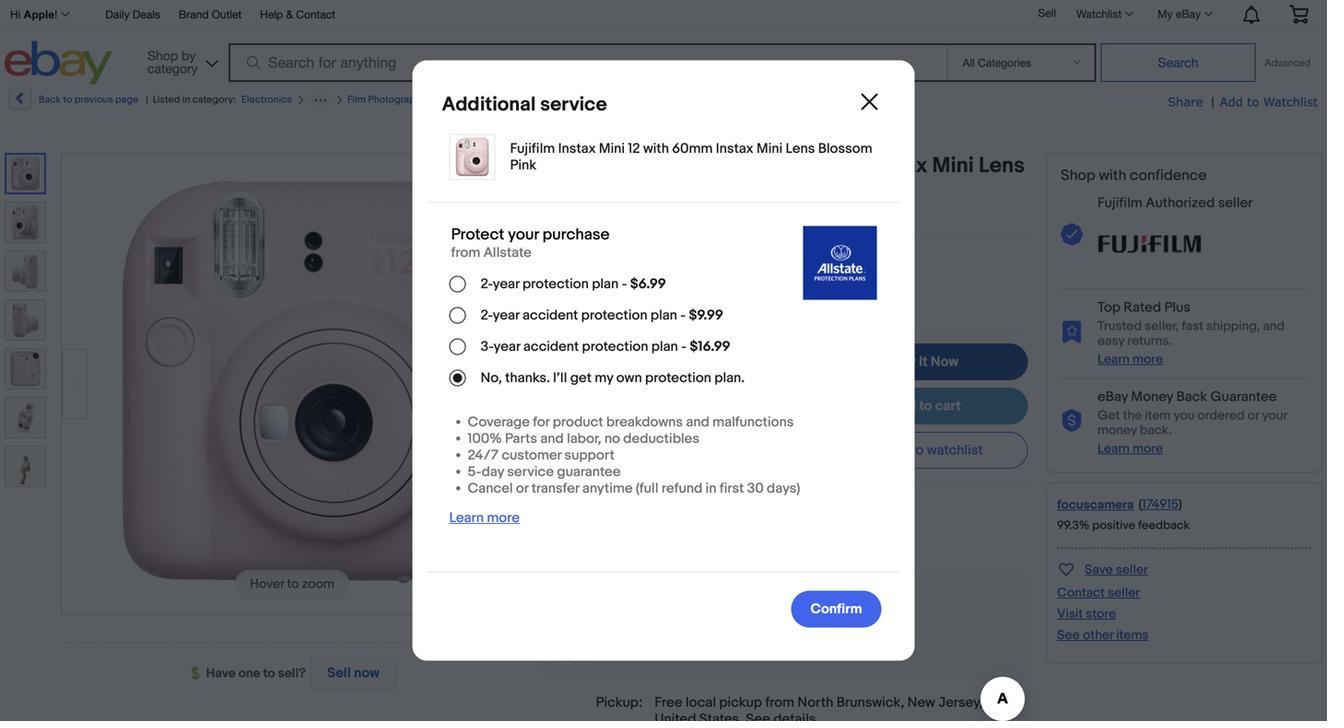 Task type: locate. For each thing, give the bounding box(es) containing it.
authorized down blossom
[[540, 213, 609, 229]]

us up list
[[640, 344, 671, 372]]

dealer
[[660, 213, 701, 229]]

add to watchlist button
[[823, 432, 1028, 469]]

free local pickup from north brunswick, new jersey, united states
[[655, 695, 983, 722]]

2 vertical spatial add
[[882, 442, 908, 459]]

my ebay
[[1158, 7, 1201, 20]]

| right share button
[[1211, 95, 1214, 111]]

1 horizontal spatial mini
[[932, 153, 974, 179]]

returns. down rated
[[1127, 334, 1172, 349]]

2 film from the left
[[442, 94, 461, 106]]

feedback
[[1138, 519, 1190, 533]]

have one to sell?
[[206, 666, 306, 682]]

sell for sell now
[[327, 665, 351, 682]]

1 horizontal spatial sell
[[1038, 7, 1056, 19]]

add for add to watchlist
[[882, 442, 908, 459]]

plus
[[1164, 299, 1191, 316]]

1 horizontal spatial and
[[1263, 319, 1285, 334]]

to down advanced 'link'
[[1247, 94, 1259, 109]]

learn down money
[[1098, 441, 1130, 457]]

have
[[741, 643, 769, 659]]

0 horizontal spatial mini
[[681, 153, 723, 179]]

sell left now
[[327, 665, 351, 682]]

page
[[115, 94, 138, 106]]

1 vertical spatial free
[[655, 695, 683, 712]]

see inside contact seller visit store see other items
[[1057, 628, 1080, 644]]

with
[[753, 153, 794, 179], [1099, 167, 1126, 185]]

back left previous
[[39, 94, 61, 106]]

returns. up already
[[787, 595, 832, 611]]

learn more link for rated
[[1098, 352, 1163, 368]]

it
[[919, 354, 928, 370]]

ebay up "get"
[[1098, 389, 1128, 405]]

and right "shipping,"
[[1263, 319, 1285, 334]]

0 horizontal spatial us
[[640, 344, 671, 372]]

money
[[1098, 423, 1137, 439]]

1 horizontal spatial returns.
[[1127, 334, 1172, 349]]

usa
[[737, 213, 764, 229]]

0 vertical spatial and
[[1263, 319, 1285, 334]]

304
[[777, 288, 801, 304], [715, 643, 738, 659]]

seller for contact seller visit store see other items
[[1108, 586, 1140, 601]]

0 horizontal spatial watchlist
[[1076, 7, 1122, 20]]

0 vertical spatial -
[[731, 94, 735, 106]]

listed
[[153, 94, 180, 106]]

0 vertical spatial add
[[1220, 94, 1243, 109]]

focuscamera
[[1057, 497, 1134, 513]]

share | add to watchlist
[[1168, 94, 1318, 111]]

1 vertical spatial more
[[1133, 352, 1163, 368]]

fujifilm left instax
[[566, 94, 598, 106]]

1 vertical spatial learn
[[1098, 441, 1130, 457]]

0 horizontal spatial -
[[704, 213, 710, 229]]

$79.95
[[676, 344, 748, 372]]

see right cameras at the top of the page
[[520, 94, 538, 106]]

0 vertical spatial ebay
[[1176, 7, 1201, 20]]

contact right "&"
[[296, 8, 335, 21]]

| inside share | add to watchlist
[[1211, 95, 1214, 111]]

0 horizontal spatial returns.
[[787, 595, 832, 611]]

share
[[1168, 94, 1203, 109]]

1 horizontal spatial with
[[1099, 167, 1126, 185]]

to left cart
[[919, 398, 932, 415]]

- left full
[[704, 213, 710, 229]]

1 vertical spatial and
[[762, 595, 784, 611]]

mini left lens
[[932, 153, 974, 179]]

add to watchlist link
[[1220, 94, 1318, 111]]

1 film from the left
[[347, 94, 366, 106]]

my
[[1158, 7, 1173, 20]]

1 vertical spatial authorized
[[540, 213, 609, 229]]

1 vertical spatial ebay
[[1098, 389, 1128, 405]]

with left 60mm
[[753, 153, 794, 179]]

free left the shipping
[[680, 595, 706, 611]]

film left photography
[[347, 94, 366, 106]]

lens
[[979, 153, 1025, 179]]

banner
[[5, 0, 1322, 89]]

- left bloss...
[[731, 94, 735, 106]]

add inside share | add to watchlist
[[1220, 94, 1243, 109]]

cart
[[935, 398, 961, 415]]

2 vertical spatial seller
[[1108, 586, 1140, 601]]

learn more link
[[1098, 352, 1163, 368], [1098, 441, 1163, 457]]

0 horizontal spatial see
[[520, 94, 538, 106]]

0 horizontal spatial film
[[347, 94, 366, 106]]

focuscamera link
[[1057, 497, 1134, 513]]

us down $79.95
[[701, 375, 719, 392]]

electronics link
[[241, 94, 292, 106]]

2 learn more link from the top
[[1098, 441, 1163, 457]]

1 horizontal spatial instax
[[867, 153, 927, 179]]

1 horizontal spatial authorized
[[1146, 195, 1215, 212]]

focuscamera ( 174915 ) 99.3% positive feedback
[[1057, 497, 1190, 533]]

with details__icon image for top rated plus
[[1061, 320, 1083, 343]]

0 vertical spatial back
[[39, 94, 61, 106]]

with right shop
[[1099, 167, 1126, 185]]

1 learn from the top
[[1098, 352, 1130, 368]]

us $79.95 list price us $89.95
[[640, 344, 764, 392]]

film left cameras at the top of the page
[[442, 94, 461, 106]]

now
[[931, 354, 958, 370]]

0 horizontal spatial ebay
[[1098, 389, 1128, 405]]

0 horizontal spatial sell
[[327, 665, 351, 682]]

this one's trending. 304 have already sold.
[[599, 643, 845, 659]]

0 horizontal spatial |
[[146, 94, 148, 106]]

2 learn from the top
[[1098, 441, 1130, 457]]

price:
[[594, 344, 630, 360]]

0 horizontal spatial back
[[39, 94, 61, 106]]

us
[[640, 344, 671, 372], [701, 375, 719, 392]]

fujifilm down instax
[[540, 153, 612, 179]]

visit store link
[[1057, 607, 1116, 622]]

1 vertical spatial 304
[[715, 643, 738, 659]]

1 horizontal spatial ebay
[[1176, 7, 1201, 20]]

ebay right my
[[1176, 7, 1201, 20]]

1 vertical spatial learn more link
[[1098, 441, 1163, 457]]

new
[[907, 695, 935, 712]]

watchlist right sell link at the right of page
[[1076, 7, 1122, 20]]

1 horizontal spatial contact
[[1057, 586, 1105, 601]]

learn down easy
[[1098, 352, 1130, 368]]

money
[[1131, 389, 1173, 405]]

authorized down 'confidence'
[[1146, 195, 1215, 212]]

instax right 60mm
[[867, 153, 927, 179]]

1 horizontal spatial film
[[442, 94, 461, 106]]

sell left watchlist link
[[1038, 7, 1056, 19]]

seller for save seller
[[1116, 562, 1148, 578]]

learn more link down easy
[[1098, 352, 1163, 368]]

seller inside button
[[1116, 562, 1148, 578]]

add
[[1220, 94, 1243, 109], [890, 398, 916, 415], [882, 442, 908, 459]]

add down buy
[[890, 398, 916, 415]]

to left previous
[[63, 94, 72, 106]]

1 horizontal spatial back
[[1176, 389, 1207, 405]]

1 vertical spatial us
[[701, 375, 719, 392]]

more down seller,
[[1133, 352, 1163, 368]]

0 horizontal spatial 12
[[650, 94, 659, 106]]

top
[[1098, 299, 1121, 316]]

save seller
[[1085, 562, 1148, 578]]

sell inside account 'navigation'
[[1038, 7, 1056, 19]]

12
[[650, 94, 659, 106], [728, 153, 748, 179]]

1 vertical spatial watchlist
[[1263, 94, 1318, 109]]

1 vertical spatial 12
[[728, 153, 748, 179]]

|
[[146, 94, 148, 106], [1211, 95, 1214, 111]]

learn
[[1098, 352, 1130, 368], [1098, 441, 1130, 457]]

0 horizontal spatial contact
[[296, 8, 335, 21]]

12 right "mini"
[[650, 94, 659, 106]]

None submit
[[1101, 43, 1256, 82]]

1 vertical spatial returns.
[[787, 595, 832, 611]]

0 vertical spatial returns.
[[1127, 334, 1172, 349]]

to left the watchlist
[[911, 442, 924, 459]]

1 vertical spatial -
[[704, 213, 710, 229]]

back up 'you'
[[1176, 389, 1207, 405]]

1 learn more link from the top
[[1098, 352, 1163, 368]]

304 left 'sold'
[[777, 288, 801, 304]]

1 vertical spatial sell
[[327, 665, 351, 682]]

price
[[665, 375, 698, 392]]

1 instax from the left
[[617, 153, 677, 179]]

picture 5 of 7 image
[[6, 349, 45, 389]]

fujifilm down shop with confidence
[[1098, 195, 1143, 212]]

watchlist down advanced
[[1263, 94, 1318, 109]]

back inside ebay money back guarantee get the item you ordered or your money back. learn more
[[1176, 389, 1207, 405]]

0 vertical spatial watchlist
[[1076, 7, 1122, 20]]

see down visit on the right of the page
[[1057, 628, 1080, 644]]

your
[[1262, 408, 1287, 424]]

more
[[540, 94, 563, 106], [1133, 352, 1163, 368], [1133, 441, 1163, 457]]

and right the shipping
[[762, 595, 784, 611]]

1 vertical spatial see
[[1057, 628, 1080, 644]]

0 vertical spatial authorized
[[1146, 195, 1215, 212]]

0 vertical spatial free
[[680, 595, 706, 611]]

back to previous page
[[39, 94, 138, 106]]

| left listed
[[146, 94, 148, 106]]

add to cart
[[890, 398, 961, 415]]

0 vertical spatial learn
[[1098, 352, 1130, 368]]

174915
[[1142, 497, 1179, 513]]

now
[[354, 665, 379, 682]]

1 vertical spatial back
[[1176, 389, 1207, 405]]

buy it now
[[892, 354, 958, 370]]

12 up the 'usa'
[[728, 153, 748, 179]]

sell
[[1038, 7, 1056, 19], [327, 665, 351, 682]]

watchlist
[[1076, 7, 1122, 20], [1263, 94, 1318, 109]]

from
[[765, 695, 794, 712]]

fujifilm
[[566, 94, 598, 106], [540, 153, 612, 179], [1098, 195, 1143, 212], [612, 213, 657, 229]]

learn more link down money
[[1098, 441, 1163, 457]]

deals
[[133, 8, 160, 21]]

to inside share | add to watchlist
[[1247, 94, 1259, 109]]

to for watchlist
[[911, 442, 924, 459]]

watchlist inside share | add to watchlist
[[1263, 94, 1318, 109]]

learn more link for money
[[1098, 441, 1163, 457]]

see other items link
[[1057, 628, 1149, 644]]

full
[[713, 213, 734, 229]]

-
[[731, 94, 735, 106], [704, 213, 710, 229]]

0 horizontal spatial with
[[753, 153, 794, 179]]

with details__icon image
[[1061, 223, 1083, 247], [1061, 320, 1083, 343], [1061, 410, 1083, 433], [560, 594, 578, 612], [561, 640, 577, 662]]

0 vertical spatial contact
[[296, 8, 335, 21]]

banner containing sell
[[5, 0, 1322, 89]]

free inside free local pickup from north brunswick, new jersey, united states
[[655, 695, 683, 712]]

add down add to cart link
[[882, 442, 908, 459]]

picture 1 of 7 image
[[6, 155, 44, 193]]

daily deals
[[105, 8, 160, 21]]

help
[[260, 8, 283, 21]]

confirm dialog
[[0, 0, 1327, 722]]

to inside button
[[911, 442, 924, 459]]

back to previous page link
[[7, 88, 138, 116]]

free left local
[[655, 695, 683, 712]]

2 vertical spatial more
[[1133, 441, 1163, 457]]

my ebay link
[[1147, 3, 1221, 25]]

seller inside contact seller visit store see other items
[[1108, 586, 1140, 601]]

more left instax
[[540, 94, 563, 106]]

sell inside 'sell now' link
[[327, 665, 351, 682]]

0 vertical spatial learn more link
[[1098, 352, 1163, 368]]

1 horizontal spatial -
[[731, 94, 735, 106]]

1 horizontal spatial see
[[1057, 628, 1080, 644]]

film
[[347, 94, 366, 106], [442, 94, 461, 106]]

0 vertical spatial seller
[[1218, 195, 1253, 212]]

1 vertical spatial seller
[[1116, 562, 1148, 578]]

add right share
[[1220, 94, 1243, 109]]

0 vertical spatial us
[[640, 344, 671, 372]]

united
[[655, 712, 696, 722]]

ebay
[[1176, 7, 1201, 20], [1098, 389, 1128, 405]]

authorized inside fujifilm instax mini 12 with 60mm instax mini lens blossom pink authorized fujifilm dealer - full usa warranty
[[540, 213, 609, 229]]

mini right pink
[[681, 153, 723, 179]]

pickup
[[719, 695, 762, 712]]

1 vertical spatial add
[[890, 398, 916, 415]]

1 horizontal spatial |
[[1211, 95, 1214, 111]]

contact up visit store link
[[1057, 586, 1105, 601]]

guarantee
[[1210, 389, 1277, 405]]

1 horizontal spatial watchlist
[[1263, 94, 1318, 109]]

0 vertical spatial more
[[540, 94, 563, 106]]

304 left have
[[715, 643, 738, 659]]

1 vertical spatial contact
[[1057, 586, 1105, 601]]

1 horizontal spatial 12
[[728, 153, 748, 179]]

0 horizontal spatial authorized
[[540, 213, 609, 229]]

more down back.
[[1133, 441, 1163, 457]]

(
[[1139, 497, 1142, 513]]

0 vertical spatial 304
[[777, 288, 801, 304]]

0 vertical spatial 12
[[650, 94, 659, 106]]

film photography link
[[347, 94, 426, 106]]

shop with confidence
[[1061, 167, 1207, 185]]

instax
[[617, 153, 677, 179], [867, 153, 927, 179]]

99.3%
[[1057, 519, 1090, 533]]

0 vertical spatial see
[[520, 94, 538, 106]]

instax up dealer on the top of page
[[617, 153, 677, 179]]

add inside button
[[882, 442, 908, 459]]

0 vertical spatial sell
[[1038, 7, 1056, 19]]

items
[[1116, 628, 1149, 644]]

0 horizontal spatial instax
[[617, 153, 677, 179]]



Task type: vqa. For each thing, say whether or not it's contained in the screenshot.
Watchlist
yes



Task type: describe. For each thing, give the bounding box(es) containing it.
daily
[[105, 8, 130, 21]]

)
[[1179, 497, 1182, 513]]

one's
[[625, 643, 656, 659]]

contact seller link
[[1057, 586, 1140, 601]]

advanced link
[[1256, 44, 1320, 81]]

sell for sell
[[1038, 7, 1056, 19]]

confirm
[[811, 601, 862, 618]]

instax
[[600, 94, 627, 106]]

share button
[[1168, 94, 1203, 111]]

shipping,
[[1206, 319, 1260, 334]]

1 horizontal spatial us
[[701, 375, 719, 392]]

account navigation
[[5, 0, 1322, 29]]

304 sold
[[777, 288, 829, 304]]

film for film cameras
[[442, 94, 461, 106]]

back.
[[1140, 423, 1172, 439]]

and inside top rated plus trusted seller, fast shipping, and easy returns. learn more
[[1263, 319, 1285, 334]]

ordered
[[1198, 408, 1245, 424]]

fujifilm down pink
[[612, 213, 657, 229]]

list
[[640, 375, 662, 392]]

with details__icon image for ebay money back guarantee
[[1061, 410, 1083, 433]]

brand outlet
[[179, 8, 242, 21]]

or
[[1248, 408, 1259, 424]]

confirm button
[[791, 591, 882, 628]]

film cameras
[[442, 94, 504, 106]]

bloss...
[[737, 94, 769, 106]]

see more fujifilm instax mini 12 instant camera - bloss... link
[[520, 94, 769, 106]]

brunswick,
[[837, 695, 904, 712]]

sell link
[[1030, 7, 1064, 19]]

sell now
[[327, 665, 379, 682]]

none submit inside banner
[[1101, 43, 1256, 82]]

learn inside ebay money back guarantee get the item you ordered or your money back. learn more
[[1098, 441, 1130, 457]]

watchlist link
[[1066, 3, 1142, 25]]

instant
[[661, 94, 691, 106]]

watchlist
[[927, 442, 983, 459]]

states
[[699, 712, 739, 722]]

2 instax from the left
[[867, 153, 927, 179]]

this
[[599, 643, 622, 659]]

easy
[[1098, 334, 1125, 349]]

sell now link
[[306, 658, 396, 689]]

trusted
[[1098, 319, 1142, 334]]

help & contact
[[260, 8, 335, 21]]

free for free shipping and returns.
[[680, 595, 706, 611]]

local
[[686, 695, 716, 712]]

ebay inside ebay money back guarantee get the item you ordered or your money back. learn more
[[1098, 389, 1128, 405]]

top rated plus trusted seller, fast shipping, and easy returns. learn more
[[1098, 299, 1285, 368]]

ebay money back guarantee get the item you ordered or your money back. learn more
[[1098, 389, 1287, 457]]

north
[[798, 695, 833, 712]]

fast
[[1182, 319, 1204, 334]]

Quantity: text field
[[655, 281, 695, 311]]

to for cart
[[919, 398, 932, 415]]

shop
[[1061, 167, 1096, 185]]

rated
[[1124, 299, 1161, 316]]

contact inside contact seller visit store see other items
[[1057, 586, 1105, 601]]

other
[[1083, 628, 1113, 644]]

returns. inside top rated plus trusted seller, fast shipping, and easy returns. learn more
[[1127, 334, 1172, 349]]

category:
[[192, 94, 236, 106]]

already
[[772, 643, 814, 659]]

2 mini from the left
[[932, 153, 974, 179]]

fujifilm logo image
[[1098, 215, 1202, 274]]

buy it now link
[[823, 344, 1028, 381]]

picture 6 of 7 image
[[6, 398, 45, 438]]

contact seller visit store see other items
[[1057, 586, 1149, 644]]

brand outlet link
[[179, 5, 242, 25]]

0 horizontal spatial and
[[762, 595, 784, 611]]

fujifilm instax mini 12 with 60mm instax mini lens blossom pink - picture 1 of 7 image
[[62, 152, 523, 613]]

free for free local pickup from north brunswick, new jersey, united states
[[655, 695, 683, 712]]

174915 link
[[1142, 497, 1179, 513]]

- inside fujifilm instax mini 12 with 60mm instax mini lens blossom pink authorized fujifilm dealer - full usa warranty
[[704, 213, 710, 229]]

picture 7 of 7 image
[[6, 447, 45, 487]]

seller,
[[1145, 319, 1179, 334]]

add for add to cart
[[890, 398, 916, 415]]

1 mini from the left
[[681, 153, 723, 179]]

more inside ebay money back guarantee get the item you ordered or your money back. learn more
[[1133, 441, 1163, 457]]

to for previous
[[63, 94, 72, 106]]

see more fujifilm instax mini 12 instant camera - bloss...
[[520, 94, 769, 106]]

visit
[[1057, 607, 1083, 622]]

cameras
[[463, 94, 504, 106]]

free shipping and returns.
[[680, 595, 832, 611]]

0 horizontal spatial 304
[[715, 643, 738, 659]]

picture 4 of 7 image
[[6, 300, 45, 340]]

1 horizontal spatial 304
[[777, 288, 801, 304]]

pickup:
[[596, 695, 643, 712]]

sell?
[[278, 666, 306, 682]]

film cameras link
[[442, 94, 504, 106]]

with inside fujifilm instax mini 12 with 60mm instax mini lens blossom pink authorized fujifilm dealer - full usa warranty
[[753, 153, 794, 179]]

add to cart link
[[823, 388, 1028, 425]]

to right one at the bottom
[[263, 666, 275, 682]]

daily deals link
[[105, 5, 160, 25]]

watchlist inside watchlist link
[[1076, 7, 1122, 20]]

trending.
[[659, 643, 712, 659]]

save seller button
[[1057, 559, 1148, 580]]

fujifilm instax mini 12 with 60mm instax mini lens blossom pink authorized fujifilm dealer - full usa warranty
[[540, 153, 1025, 229]]

blossom
[[540, 179, 625, 206]]

ebay inside account 'navigation'
[[1176, 7, 1201, 20]]

advanced
[[1265, 57, 1311, 69]]

dollar sign image
[[191, 667, 206, 682]]

add to watchlist
[[882, 442, 983, 459]]

learn inside top rated plus trusted seller, fast shipping, and easy returns. learn more
[[1098, 352, 1130, 368]]

more inside top rated plus trusted seller, fast shipping, and easy returns. learn more
[[1133, 352, 1163, 368]]

your shopping cart image
[[1288, 5, 1310, 23]]

picture 2 of 7 image
[[6, 203, 45, 242]]

film photography
[[347, 94, 426, 106]]

sold
[[804, 288, 829, 304]]

&
[[286, 8, 293, 21]]

photography
[[368, 94, 426, 106]]

save
[[1085, 562, 1113, 578]]

you
[[1174, 408, 1195, 424]]

picture 3 of 7 image
[[6, 252, 45, 291]]

electronics
[[241, 94, 292, 106]]

12 inside fujifilm instax mini 12 with 60mm instax mini lens blossom pink authorized fujifilm dealer - full usa warranty
[[728, 153, 748, 179]]

with details__icon image for this one's trending.
[[561, 640, 577, 662]]

with details__icon image for fujifilm authorized seller
[[1061, 223, 1083, 247]]

get
[[1098, 408, 1120, 424]]

positive
[[1092, 519, 1136, 533]]

contact inside 'link'
[[296, 8, 335, 21]]

confidence
[[1130, 167, 1207, 185]]

film for film photography
[[347, 94, 366, 106]]

store
[[1086, 607, 1116, 622]]

buy
[[892, 354, 916, 370]]

shipping
[[709, 595, 760, 611]]



